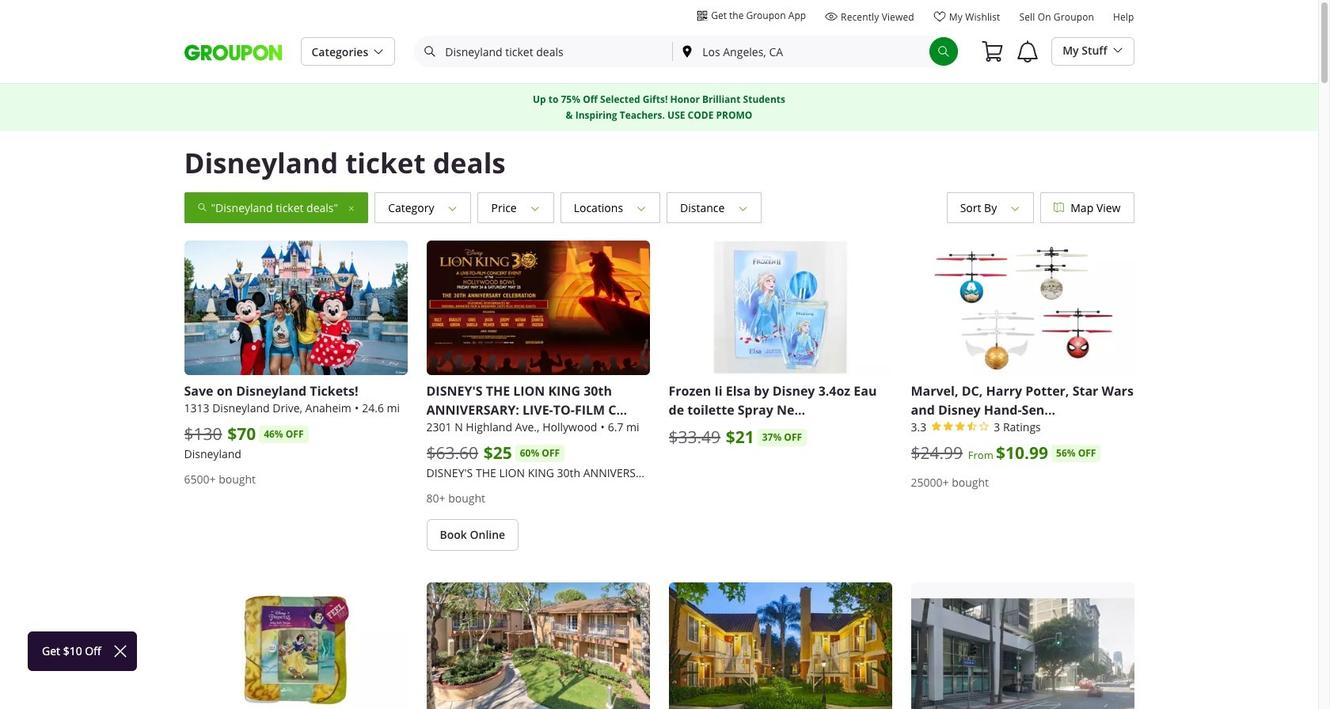 Task type: locate. For each thing, give the bounding box(es) containing it.
Los Angeles, CA search field
[[673, 37, 930, 66]]

x image
[[338, 200, 355, 215]]

sort by image
[[997, 200, 1021, 215]]

locations image
[[623, 200, 647, 215]]

search element
[[930, 37, 958, 66]]

search image
[[938, 45, 950, 58]]

Search Groupon search field
[[414, 36, 960, 67], [416, 37, 672, 66]]

distance image
[[725, 200, 749, 215]]

category image
[[434, 200, 458, 215]]



Task type: describe. For each thing, give the bounding box(es) containing it.
notifications inbox image
[[1015, 39, 1041, 64]]

magnifying glass image
[[198, 202, 211, 215]]

groupon image
[[184, 43, 281, 61]]

map view image
[[1054, 203, 1064, 212]]

price image
[[517, 200, 541, 215]]



Task type: vqa. For each thing, say whether or not it's contained in the screenshot.
second 1 reviews image from the top
no



